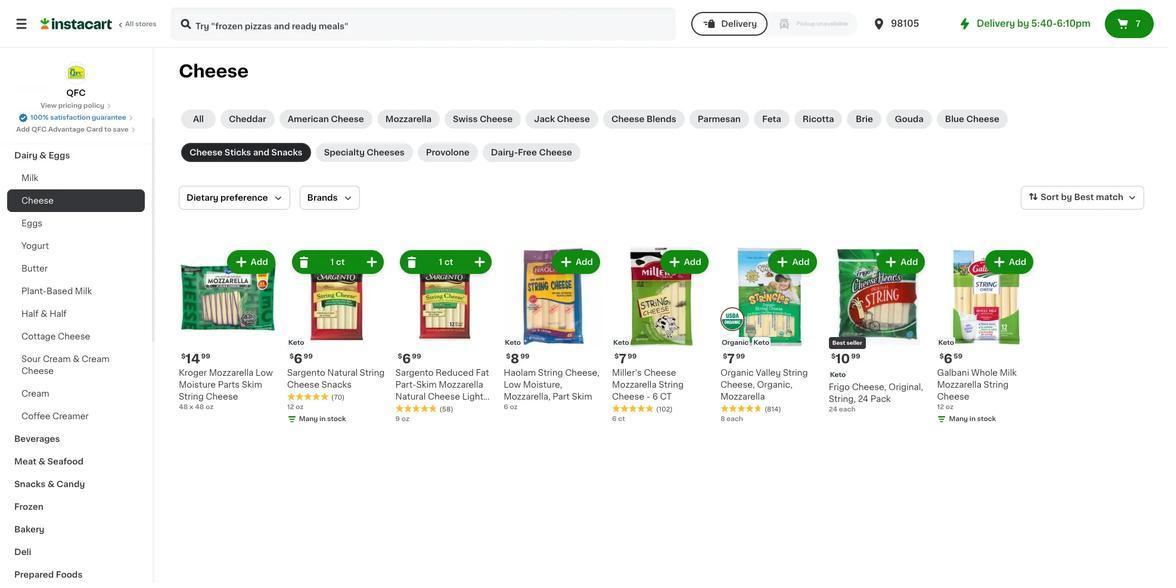 Task type: vqa. For each thing, say whether or not it's contained in the screenshot.
rightmost 1 ct
yes



Task type: locate. For each thing, give the bounding box(es) containing it.
0 horizontal spatial by
[[1018, 19, 1030, 28]]

oz down mozzarella,
[[510, 404, 518, 411]]

prepared foods link
[[7, 564, 145, 584]]

24 down string,
[[829, 407, 838, 413]]

best
[[1075, 193, 1095, 202], [833, 340, 846, 346]]

add button for frigo cheese, original, string, 24 pack
[[879, 252, 925, 273]]

keto up miller's
[[614, 340, 630, 346]]

cream link
[[7, 383, 145, 405]]

1 many in stock from the left
[[299, 416, 346, 423]]

6 inside "haolam string cheese, low moisture, mozzarella, part skim 6 oz"
[[504, 404, 509, 411]]

by inside 'best match sort by' field
[[1062, 193, 1073, 202]]

1 stock from the left
[[327, 416, 346, 423]]

0 horizontal spatial stock
[[327, 416, 346, 423]]

& for candy
[[48, 481, 54, 489]]

instacart logo image
[[41, 17, 112, 31]]

2 add button from the left
[[553, 252, 599, 273]]

1 99 from the left
[[201, 353, 210, 360]]

ct for natural
[[336, 258, 345, 267]]

all inside all link
[[193, 115, 204, 123]]

2 in from the left
[[970, 416, 976, 423]]

1 ct for natural
[[331, 258, 345, 267]]

qfc link
[[65, 62, 87, 99]]

1 1 from the left
[[331, 258, 334, 267]]

dairy & eggs link
[[7, 144, 145, 167]]

cottage
[[21, 333, 56, 341]]

best left match
[[1075, 193, 1095, 202]]

1 horizontal spatial in
[[970, 416, 976, 423]]

organic for organic valley string cheese, organic, mozzarella
[[721, 369, 754, 377]]

0 horizontal spatial 48
[[179, 404, 188, 411]]

1 horizontal spatial skim
[[417, 381, 437, 389]]

keto up the $ 8 99
[[505, 340, 521, 346]]

0 vertical spatial eggs
[[49, 151, 70, 160]]

mozzarella,
[[504, 393, 551, 401]]

0 horizontal spatial 1
[[331, 258, 334, 267]]

sargento inside the sargento reduced fat part-skim mozzarella natural cheese light string cheese snacks
[[396, 369, 434, 377]]

6
[[294, 353, 303, 365], [402, 353, 411, 365], [944, 353, 953, 365], [653, 393, 658, 401], [504, 404, 509, 411], [612, 416, 617, 423]]

cream down cottage cheese
[[43, 355, 71, 364]]

natural
[[328, 369, 358, 377], [396, 393, 426, 401]]

cheese inside cheese link
[[21, 197, 54, 205]]

1 horizontal spatial half
[[50, 310, 67, 318]]

& down cottage cheese link
[[73, 355, 80, 364]]

milk inside galbani whole milk mozzarella string cheese 12 oz
[[1000, 369, 1017, 377]]

$ for kroger mozzarella low moisture parts skim string cheese
[[181, 353, 186, 360]]

5 99 from the left
[[521, 353, 530, 360]]

by inside delivery by 5:40-6:10pm link
[[1018, 19, 1030, 28]]

add button for galbani whole milk mozzarella string cheese
[[987, 252, 1033, 273]]

1 horizontal spatial sargento
[[396, 369, 434, 377]]

organic
[[722, 340, 749, 346], [721, 369, 754, 377]]

8 up "haolam"
[[511, 353, 520, 365]]

6 99 from the left
[[736, 353, 746, 360]]

1 horizontal spatial 7
[[728, 353, 735, 365]]

99 for miller's cheese mozzarella string cheese - 6 ct
[[628, 353, 637, 360]]

6:10pm
[[1057, 19, 1091, 28]]

cheddar
[[229, 115, 266, 123]]

4 add button from the left
[[770, 252, 816, 273]]

12 down 'galbani'
[[938, 404, 945, 411]]

0 vertical spatial 8
[[511, 353, 520, 365]]

7 99 from the left
[[852, 353, 861, 360]]

0 horizontal spatial in
[[320, 416, 326, 423]]

100% satisfaction guarantee
[[30, 114, 126, 121]]

6 right the -
[[653, 393, 658, 401]]

oz inside kroger mozzarella low moisture parts skim string cheese 48 x 48 oz
[[206, 404, 214, 411]]

and
[[253, 148, 269, 157]]

1 horizontal spatial 12
[[938, 404, 945, 411]]

6 product group from the left
[[721, 248, 820, 424]]

1 horizontal spatial cheese,
[[721, 381, 755, 389]]

all for all stores
[[125, 21, 134, 27]]

0 horizontal spatial many
[[299, 416, 318, 423]]

None search field
[[171, 7, 676, 41]]

6 add button from the left
[[987, 252, 1033, 273]]

snacks down light on the bottom left of the page
[[457, 405, 487, 413]]

skim inside "haolam string cheese, low moisture, mozzarella, part skim 6 oz"
[[572, 393, 593, 401]]

milk for galbani whole milk mozzarella string cheese 12 oz
[[1000, 369, 1017, 377]]

cheese,
[[565, 369, 600, 377], [721, 381, 755, 389], [853, 383, 887, 392]]

1
[[331, 258, 334, 267], [439, 258, 443, 267]]

0 horizontal spatial all
[[125, 21, 134, 27]]

each down string,
[[839, 407, 856, 413]]

99 for kroger mozzarella low moisture parts skim string cheese
[[201, 353, 210, 360]]

12 inside galbani whole milk mozzarella string cheese 12 oz
[[938, 404, 945, 411]]

cheeses
[[367, 148, 405, 157]]

milk right based
[[75, 287, 92, 296]]

& up cottage
[[41, 310, 47, 318]]

$ for galbani whole milk mozzarella string cheese
[[940, 353, 944, 360]]

meat
[[14, 458, 36, 466]]

1 horizontal spatial stock
[[978, 416, 997, 423]]

string inside galbani whole milk mozzarella string cheese 12 oz
[[984, 381, 1009, 389]]

99 up miller's
[[628, 353, 637, 360]]

natural up (70) at the bottom left of the page
[[328, 369, 358, 377]]

$ up part-
[[398, 353, 402, 360]]

many down 12 oz
[[299, 416, 318, 423]]

product group containing 10
[[829, 248, 928, 415]]

eggs up yogurt
[[21, 219, 42, 228]]

7 inside button
[[1136, 20, 1141, 28]]

0 vertical spatial 24
[[859, 395, 869, 404]]

99 up sargento natural string cheese snacks
[[304, 353, 313, 360]]

0 horizontal spatial sargento
[[287, 369, 325, 377]]

0 horizontal spatial 24
[[829, 407, 838, 413]]

$ inside $ 6 59
[[940, 353, 944, 360]]

keto for miller's cheese mozzarella string cheese - 6 ct
[[614, 340, 630, 346]]

natural inside sargento natural string cheese snacks
[[328, 369, 358, 377]]

1 vertical spatial milk
[[75, 287, 92, 296]]

1 $ 6 99 from the left
[[290, 353, 313, 365]]

best match
[[1075, 193, 1124, 202]]

1 horizontal spatial many in stock
[[950, 416, 997, 423]]

dairy
[[14, 151, 38, 160]]

milk right whole
[[1000, 369, 1017, 377]]

snacks up (70) at the bottom left of the page
[[322, 381, 352, 389]]

1 horizontal spatial $ 6 99
[[398, 353, 421, 365]]

2 $ 7 99 from the left
[[723, 353, 746, 365]]

cheese right swiss
[[480, 115, 513, 123]]

add
[[16, 126, 30, 133], [251, 258, 268, 267], [576, 258, 593, 267], [684, 258, 702, 267], [793, 258, 810, 267], [901, 258, 919, 267], [1010, 258, 1027, 267]]

sort by
[[1041, 193, 1073, 202]]

1 $ 7 99 from the left
[[615, 353, 637, 365]]

creamer
[[53, 413, 89, 421]]

cheese left sticks
[[190, 148, 223, 157]]

sour
[[21, 355, 41, 364]]

$ inside the $ 8 99
[[506, 353, 511, 360]]

0 horizontal spatial cheese,
[[565, 369, 600, 377]]

cheese up "(58)"
[[428, 393, 460, 401]]

0 horizontal spatial half
[[21, 310, 39, 318]]

& left candy
[[48, 481, 54, 489]]

plant-
[[21, 287, 46, 296]]

1 horizontal spatial low
[[504, 381, 521, 389]]

7 button
[[1106, 10, 1154, 38]]

cheese up 'eggs' link
[[21, 197, 54, 205]]

0 horizontal spatial low
[[256, 369, 273, 377]]

ct down miller's cheese mozzarella string cheese - 6 ct
[[619, 416, 625, 423]]

cheese down 'galbani'
[[938, 393, 970, 401]]

0 horizontal spatial $ 7 99
[[615, 353, 637, 365]]

cheese right blue
[[967, 115, 1000, 123]]

cheese, up "part" at left
[[565, 369, 600, 377]]

product group containing 14
[[179, 248, 278, 413]]

0 vertical spatial each
[[839, 407, 856, 413]]

99 inside $ 14 99
[[201, 353, 210, 360]]

recipes link
[[7, 76, 145, 99]]

$ inside $ 10 99
[[832, 353, 836, 360]]

each
[[839, 407, 856, 413], [727, 416, 744, 423]]

(58)
[[440, 407, 454, 413]]

$ 6 99 up sargento natural string cheese snacks
[[290, 353, 313, 365]]

& for seafood
[[38, 458, 45, 466]]

2 horizontal spatial cheese,
[[853, 383, 887, 392]]

1 horizontal spatial 1
[[439, 258, 443, 267]]

7
[[1136, 20, 1141, 28], [619, 353, 627, 365], [728, 353, 735, 365]]

1 vertical spatial organic
[[721, 369, 754, 377]]

delivery by 5:40-6:10pm
[[977, 19, 1091, 28]]

5 $ from the left
[[506, 353, 511, 360]]

99 up "haolam"
[[521, 353, 530, 360]]

organic left the valley
[[721, 369, 754, 377]]

dairy-
[[491, 148, 518, 157]]

0 horizontal spatial delivery
[[722, 20, 757, 28]]

1 ct
[[331, 258, 345, 267], [439, 258, 453, 267]]

by for delivery
[[1018, 19, 1030, 28]]

skim inside kroger mozzarella low moisture parts skim string cheese 48 x 48 oz
[[242, 381, 262, 389]]

qfc up 'view pricing policy' link
[[66, 89, 86, 97]]

1 right remove sargento reduced fat part-skim mozzarella natural cheese light string cheese snacks image
[[439, 258, 443, 267]]

2 1 ct from the left
[[439, 258, 453, 267]]

$ down best seller
[[832, 353, 836, 360]]

1 vertical spatial by
[[1062, 193, 1073, 202]]

mozzarella up 8 each
[[721, 393, 765, 401]]

$ 7 99
[[615, 353, 637, 365], [723, 353, 746, 365]]

1 vertical spatial 8
[[721, 416, 725, 423]]

add button
[[228, 252, 274, 273], [553, 252, 599, 273], [662, 252, 708, 273], [770, 252, 816, 273], [879, 252, 925, 273], [987, 252, 1033, 273]]

recipes
[[14, 83, 49, 92]]

6 $ from the left
[[723, 353, 728, 360]]

mozzarella inside galbani whole milk mozzarella string cheese 12 oz
[[938, 381, 982, 389]]

4 99 from the left
[[412, 353, 421, 360]]

all inside all stores link
[[125, 21, 134, 27]]

mozzarella down 'galbani'
[[938, 381, 982, 389]]

1 12 from the left
[[287, 404, 294, 411]]

2 vertical spatial milk
[[1000, 369, 1017, 377]]

2 $ from the left
[[615, 353, 619, 360]]

skim
[[242, 381, 262, 389], [417, 381, 437, 389], [572, 393, 593, 401]]

1 many from the left
[[299, 416, 318, 423]]

1 horizontal spatial 48
[[195, 404, 204, 411]]

$ 7 99 for organic
[[723, 353, 746, 365]]

2 half from the left
[[50, 310, 67, 318]]

1 horizontal spatial 1 ct
[[439, 258, 453, 267]]

2 1 from the left
[[439, 258, 443, 267]]

1 horizontal spatial each
[[839, 407, 856, 413]]

5 product group from the left
[[612, 248, 711, 424]]

american
[[288, 115, 329, 123]]

6 down miller's
[[612, 416, 617, 423]]

12 oz
[[287, 404, 304, 411]]

based
[[46, 287, 73, 296]]

eggs link
[[7, 212, 145, 235]]

0 vertical spatial by
[[1018, 19, 1030, 28]]

x
[[190, 404, 193, 411]]

ct
[[336, 258, 345, 267], [445, 258, 453, 267], [619, 416, 625, 423]]

cheese right free
[[539, 148, 572, 157]]

1 ct right remove sargento reduced fat part-skim mozzarella natural cheese light string cheese snacks image
[[439, 258, 453, 267]]

3 add button from the left
[[662, 252, 708, 273]]

sargento natural string cheese snacks
[[287, 369, 385, 389]]

3 99 from the left
[[304, 353, 313, 360]]

best left seller
[[833, 340, 846, 346]]

each inside the frigo cheese, original, string, 24 pack 24 each
[[839, 407, 856, 413]]

1 vertical spatial natural
[[396, 393, 426, 401]]

qfc inside "add qfc advantage card to save" link
[[31, 126, 47, 133]]

stock down (70) at the bottom left of the page
[[327, 416, 346, 423]]

cheese inside american cheese link
[[331, 115, 364, 123]]

ct left increment quantity of sargento reduced fat part-skim mozzarella natural cheese light string cheese snacks image
[[445, 258, 453, 267]]

2 12 from the left
[[938, 404, 945, 411]]

48 left x
[[179, 404, 188, 411]]

0 vertical spatial low
[[256, 369, 273, 377]]

cheese inside cheese blends 'link'
[[612, 115, 645, 123]]

24
[[859, 395, 869, 404], [829, 407, 838, 413]]

cheese down half & half link
[[58, 333, 90, 341]]

0 horizontal spatial eggs
[[21, 219, 42, 228]]

2 horizontal spatial 7
[[1136, 20, 1141, 28]]

add button for miller's cheese mozzarella string cheese - 6 ct
[[662, 252, 708, 273]]

mozzarella down reduced
[[439, 381, 484, 389]]

1 $ from the left
[[181, 353, 186, 360]]

add button for haolam string cheese, low moisture, mozzarella, part skim
[[553, 252, 599, 273]]

8 product group from the left
[[938, 248, 1037, 427]]

valley
[[756, 369, 781, 377]]

skim down reduced
[[417, 381, 437, 389]]

5 add button from the left
[[879, 252, 925, 273]]

Best match Sort by field
[[1022, 186, 1145, 210]]

organic for organic keto
[[722, 340, 749, 346]]

24 left pack
[[859, 395, 869, 404]]

1 horizontal spatial qfc
[[66, 89, 86, 97]]

0 horizontal spatial milk
[[21, 174, 38, 182]]

1 horizontal spatial many
[[950, 416, 968, 423]]

cheese inside sargento natural string cheese snacks
[[287, 381, 320, 389]]

natural down part-
[[396, 393, 426, 401]]

oz inside galbani whole milk mozzarella string cheese 12 oz
[[946, 404, 954, 411]]

beverages
[[14, 435, 60, 444]]

best for best match
[[1075, 193, 1095, 202]]

card
[[86, 126, 103, 133]]

1 horizontal spatial best
[[1075, 193, 1095, 202]]

all stores
[[125, 21, 157, 27]]

$ 7 99 down 'organic keto'
[[723, 353, 746, 365]]

eggs down advantage
[[49, 151, 70, 160]]

0 horizontal spatial 7
[[619, 353, 627, 365]]

2 many in stock from the left
[[950, 416, 997, 423]]

1 horizontal spatial eggs
[[49, 151, 70, 160]]

1 vertical spatial low
[[504, 381, 521, 389]]

$ inside $ 14 99
[[181, 353, 186, 360]]

1 vertical spatial qfc
[[31, 126, 47, 133]]

delivery
[[977, 19, 1016, 28], [722, 20, 757, 28]]

0 horizontal spatial 1 ct
[[331, 258, 345, 267]]

in down sargento natural string cheese snacks
[[320, 416, 326, 423]]

eggs
[[49, 151, 70, 160], [21, 219, 42, 228]]

parts
[[218, 381, 240, 389]]

oz right x
[[206, 404, 214, 411]]

sargento inside sargento natural string cheese snacks
[[287, 369, 325, 377]]

$ 6 59
[[940, 353, 963, 365]]

keto up sargento natural string cheese snacks
[[288, 340, 304, 346]]

snacks & candy link
[[7, 473, 145, 496]]

1 vertical spatial 24
[[829, 407, 838, 413]]

2 stock from the left
[[978, 416, 997, 423]]

cheese, inside "haolam string cheese, low moisture, mozzarella, part skim 6 oz"
[[565, 369, 600, 377]]

2 99 from the left
[[628, 353, 637, 360]]

cheese inside galbani whole milk mozzarella string cheese 12 oz
[[938, 393, 970, 401]]

0 vertical spatial natural
[[328, 369, 358, 377]]

sort
[[1041, 193, 1060, 202]]

$ up miller's
[[615, 353, 619, 360]]

satisfaction
[[50, 114, 90, 121]]

8 down organic valley string cheese, organic, mozzarella
[[721, 416, 725, 423]]

0 horizontal spatial natural
[[328, 369, 358, 377]]

1 horizontal spatial milk
[[75, 287, 92, 296]]

cream
[[43, 355, 71, 364], [82, 355, 110, 364], [21, 390, 49, 398]]

1 ct right remove sargento natural string cheese snacks image
[[331, 258, 345, 267]]

& for half
[[41, 310, 47, 318]]

cheese left the blends
[[612, 115, 645, 123]]

8 $ from the left
[[940, 353, 944, 360]]

cheese down the parts
[[206, 393, 238, 401]]

4 product group from the left
[[504, 248, 603, 413]]

99 down 'organic keto'
[[736, 353, 746, 360]]

cheese inside cheese sticks and snacks link
[[190, 148, 223, 157]]

qfc
[[66, 89, 86, 97], [31, 126, 47, 133]]

0 vertical spatial organic
[[722, 340, 749, 346]]

2 horizontal spatial skim
[[572, 393, 593, 401]]

add qfc advantage card to save link
[[16, 125, 136, 135]]

best inside field
[[1075, 193, 1095, 202]]

many in stock down galbani whole milk mozzarella string cheese 12 oz
[[950, 416, 997, 423]]

add qfc advantage card to save
[[16, 126, 129, 133]]

milk down dairy
[[21, 174, 38, 182]]

keto up the valley
[[754, 340, 770, 346]]

fat
[[476, 369, 489, 377]]

2 $ 6 99 from the left
[[398, 353, 421, 365]]

all left cheddar link
[[193, 115, 204, 123]]

ct left increment quantity of sargento natural string cheese snacks image
[[336, 258, 345, 267]]

cream up coffee
[[21, 390, 49, 398]]

99 up part-
[[412, 353, 421, 360]]

0 vertical spatial best
[[1075, 193, 1095, 202]]

1 add button from the left
[[228, 252, 274, 273]]

cheese inside swiss cheese link
[[480, 115, 513, 123]]

0 horizontal spatial best
[[833, 340, 846, 346]]

dietary
[[187, 194, 219, 202]]

7 product group from the left
[[829, 248, 928, 415]]

in down galbani whole milk mozzarella string cheese 12 oz
[[970, 416, 976, 423]]

delivery for delivery by 5:40-6:10pm
[[977, 19, 1016, 28]]

feta link
[[754, 110, 790, 129]]

& right "meat"
[[38, 458, 45, 466]]

2 product group from the left
[[287, 248, 386, 427]]

add button for kroger mozzarella low moisture parts skim string cheese
[[228, 252, 274, 273]]

half down plant-based milk
[[50, 310, 67, 318]]

cheese, inside organic valley string cheese, organic, mozzarella
[[721, 381, 755, 389]]

keto up $ 6 59
[[939, 340, 955, 346]]

$ 6 99 up part-
[[398, 353, 421, 365]]

5:40-
[[1032, 19, 1057, 28]]

0 horizontal spatial 12
[[287, 404, 294, 411]]

1 horizontal spatial natural
[[396, 393, 426, 401]]

delivery inside button
[[722, 20, 757, 28]]

1 product group from the left
[[179, 248, 278, 413]]

reduced
[[436, 369, 474, 377]]

6 up sargento natural string cheese snacks
[[294, 353, 303, 365]]

2 horizontal spatial milk
[[1000, 369, 1017, 377]]

1 sargento from the left
[[287, 369, 325, 377]]

$
[[181, 353, 186, 360], [615, 353, 619, 360], [290, 353, 294, 360], [398, 353, 402, 360], [506, 353, 511, 360], [723, 353, 728, 360], [832, 353, 836, 360], [940, 353, 944, 360]]

organic valley string cheese, organic, mozzarella
[[721, 369, 808, 401]]

1 horizontal spatial ct
[[445, 258, 453, 267]]

miller's cheese mozzarella string cheese - 6 ct
[[612, 369, 684, 401]]

0 horizontal spatial skim
[[242, 381, 262, 389]]

7 for miller's cheese mozzarella string cheese - 6 ct
[[619, 353, 627, 365]]

sargento for part-
[[396, 369, 434, 377]]

keto for sargento natural string cheese snacks
[[288, 340, 304, 346]]

organic down item badge "icon"
[[722, 340, 749, 346]]

delivery for delivery
[[722, 20, 757, 28]]

half down plant-
[[21, 310, 39, 318]]

sargento up 12 oz
[[287, 369, 325, 377]]

skim right "part" at left
[[572, 393, 593, 401]]

0 horizontal spatial each
[[727, 416, 744, 423]]

by right sort
[[1062, 193, 1073, 202]]

cheese sticks and snacks link
[[181, 143, 311, 162]]

7 $ from the left
[[832, 353, 836, 360]]

& for eggs
[[40, 151, 47, 160]]

99 right 10
[[852, 353, 861, 360]]

99 right 14
[[201, 353, 210, 360]]

3 $ from the left
[[290, 353, 294, 360]]

$ down 'organic keto'
[[723, 353, 728, 360]]

99 inside the $ 8 99
[[521, 353, 530, 360]]

cheese, up pack
[[853, 383, 887, 392]]

cheese up 12 oz
[[287, 381, 320, 389]]

1 horizontal spatial delivery
[[977, 19, 1016, 28]]

0 horizontal spatial $ 6 99
[[290, 353, 313, 365]]

qfc down 100%
[[31, 126, 47, 133]]

brie link
[[848, 110, 882, 129]]

2 sargento from the left
[[396, 369, 434, 377]]

48 right x
[[195, 404, 204, 411]]

0 horizontal spatial qfc
[[31, 126, 47, 133]]

1 vertical spatial all
[[193, 115, 204, 123]]

$ 6 99 for sargento reduced fat part-skim mozzarella natural cheese light string cheese snacks
[[398, 353, 421, 365]]

cheese down sour at the left of page
[[21, 367, 54, 376]]

ct for reduced
[[445, 258, 453, 267]]

plant-based milk link
[[7, 280, 145, 303]]

low inside kroger mozzarella low moisture parts skim string cheese 48 x 48 oz
[[256, 369, 273, 377]]

1 horizontal spatial all
[[193, 115, 204, 123]]

0 horizontal spatial many in stock
[[299, 416, 346, 423]]

mozzarella inside the sargento reduced fat part-skim mozzarella natural cheese light string cheese snacks
[[439, 381, 484, 389]]

1 1 ct from the left
[[331, 258, 345, 267]]

1 horizontal spatial $ 7 99
[[723, 353, 746, 365]]

0 horizontal spatial ct
[[336, 258, 345, 267]]

organic inside organic valley string cheese, organic, mozzarella
[[721, 369, 754, 377]]

prepared foods
[[14, 571, 83, 580]]

$ left 59
[[940, 353, 944, 360]]

1 vertical spatial eggs
[[21, 219, 42, 228]]

foods
[[56, 571, 83, 580]]

dairy-free cheese link
[[483, 143, 581, 162]]

0 vertical spatial all
[[125, 21, 134, 27]]

1 horizontal spatial by
[[1062, 193, 1073, 202]]

string inside organic valley string cheese, organic, mozzarella
[[783, 369, 808, 377]]

keto for haolam string cheese, low moisture, mozzarella, part skim
[[505, 340, 521, 346]]

pricing
[[58, 103, 82, 109]]

ricotta link
[[795, 110, 843, 129]]

$ 7 99 for miller's
[[615, 353, 637, 365]]

& inside 'sour cream & cream cheese'
[[73, 355, 80, 364]]

all for all
[[193, 115, 204, 123]]

4 $ from the left
[[398, 353, 402, 360]]

$ 6 99
[[290, 353, 313, 365], [398, 353, 421, 365]]

product group
[[179, 248, 278, 413], [287, 248, 386, 427], [396, 248, 495, 424], [504, 248, 603, 413], [612, 248, 711, 424], [721, 248, 820, 424], [829, 248, 928, 415], [938, 248, 1037, 427]]

cheese right jack
[[557, 115, 590, 123]]

$ for sargento reduced fat part-skim mozzarella natural cheese light string cheese snacks
[[398, 353, 402, 360]]

many down galbani whole milk mozzarella string cheese 12 oz
[[950, 416, 968, 423]]

1 vertical spatial best
[[833, 340, 846, 346]]

$ for miller's cheese mozzarella string cheese - 6 ct
[[615, 353, 619, 360]]

oz right the 9
[[402, 416, 410, 423]]

cheese, up 8 each
[[721, 381, 755, 389]]

add for organic valley string cheese, organic, mozzarella
[[793, 258, 810, 267]]

string
[[360, 369, 385, 377], [538, 369, 563, 377], [783, 369, 808, 377], [659, 381, 684, 389], [984, 381, 1009, 389], [179, 393, 204, 401], [396, 405, 421, 413]]

0 vertical spatial qfc
[[66, 89, 86, 97]]



Task type: describe. For each thing, give the bounding box(es) containing it.
99 for sargento natural string cheese snacks
[[304, 353, 313, 360]]

skim inside the sargento reduced fat part-skim mozzarella natural cheese light string cheese snacks
[[417, 381, 437, 389]]

swiss cheese
[[453, 115, 513, 123]]

string inside miller's cheese mozzarella string cheese - 6 ct
[[659, 381, 684, 389]]

2 48 from the left
[[195, 404, 204, 411]]

preference
[[221, 194, 268, 202]]

cheese up all link
[[179, 63, 249, 80]]

cream down cottage cheese link
[[82, 355, 110, 364]]

10
[[836, 353, 851, 365]]

7 for organic valley string cheese, organic, mozzarella
[[728, 353, 735, 365]]

cottage cheese
[[21, 333, 90, 341]]

eggs inside 'eggs' link
[[21, 219, 42, 228]]

guarantee
[[92, 114, 126, 121]]

sour cream & cream cheese
[[21, 355, 110, 376]]

specialty
[[324, 148, 365, 157]]

$ for haolam string cheese, low moisture, mozzarella, part skim
[[506, 353, 511, 360]]

cheese sticks and snacks
[[190, 148, 303, 157]]

6 up part-
[[402, 353, 411, 365]]

sargento reduced fat part-skim mozzarella natural cheese light string cheese snacks
[[396, 369, 489, 413]]

stores
[[135, 21, 157, 27]]

jack cheese link
[[526, 110, 599, 129]]

add for miller's cheese mozzarella string cheese - 6 ct
[[684, 258, 702, 267]]

deli link
[[7, 541, 145, 564]]

1 horizontal spatial 24
[[859, 395, 869, 404]]

match
[[1097, 193, 1124, 202]]

0 horizontal spatial 8
[[511, 353, 520, 365]]

swiss
[[453, 115, 478, 123]]

blue cheese
[[946, 115, 1000, 123]]

add for kroger mozzarella low moisture parts skim string cheese
[[251, 258, 268, 267]]

dietary preference
[[187, 194, 268, 202]]

cream inside cream link
[[21, 390, 49, 398]]

cheese inside 'sour cream & cream cheese'
[[21, 367, 54, 376]]

low inside "haolam string cheese, low moisture, mozzarella, part skim 6 oz"
[[504, 381, 521, 389]]

qfc logo image
[[65, 62, 87, 85]]

plant-based milk
[[21, 287, 92, 296]]

seller
[[847, 340, 863, 346]]

eggs inside dairy & eggs link
[[49, 151, 70, 160]]

14
[[186, 353, 200, 365]]

(814)
[[765, 407, 782, 413]]

cheese left the -
[[612, 393, 645, 401]]

increment quantity of sargento natural string cheese snacks image
[[365, 255, 379, 270]]

dairy & eggs
[[14, 151, 70, 160]]

cheese down reduced
[[423, 405, 455, 413]]

remove sargento reduced fat part-skim mozzarella natural cheese light string cheese snacks image
[[405, 255, 419, 270]]

1 vertical spatial each
[[727, 416, 744, 423]]

99 for haolam string cheese, low moisture, mozzarella, part skim
[[521, 353, 530, 360]]

1 in from the left
[[320, 416, 326, 423]]

natural inside the sargento reduced fat part-skim mozzarella natural cheese light string cheese snacks
[[396, 393, 426, 401]]

product group containing 8
[[504, 248, 603, 413]]

feta
[[763, 115, 782, 123]]

advantage
[[48, 126, 85, 133]]

99 for organic valley string cheese, organic, mozzarella
[[736, 353, 746, 360]]

snacks right 'and'
[[272, 148, 303, 157]]

kroger mozzarella low moisture parts skim string cheese 48 x 48 oz
[[179, 369, 273, 411]]

(70)
[[331, 395, 345, 401]]

meat & seafood link
[[7, 451, 145, 473]]

frigo
[[829, 383, 850, 392]]

delivery by 5:40-6:10pm link
[[958, 17, 1091, 31]]

specialty cheeses link
[[316, 143, 413, 162]]

keto for galbani whole milk mozzarella string cheese
[[939, 340, 955, 346]]

coffee
[[21, 413, 50, 421]]

cheese inside dairy-free cheese link
[[539, 148, 572, 157]]

best for best seller
[[833, 340, 846, 346]]

$ for organic valley string cheese, organic, mozzarella
[[723, 353, 728, 360]]

cheese link
[[7, 190, 145, 212]]

oz inside "haolam string cheese, low moisture, mozzarella, part skim 6 oz"
[[510, 404, 518, 411]]

6 left 59
[[944, 353, 953, 365]]

3 product group from the left
[[396, 248, 495, 424]]

add button for organic valley string cheese, organic, mozzarella
[[770, 252, 816, 273]]

99 inside $ 10 99
[[852, 353, 861, 360]]

$ 10 99
[[832, 353, 861, 365]]

remove sargento natural string cheese snacks image
[[297, 255, 311, 270]]

view pricing policy link
[[40, 101, 112, 111]]

1 ct for reduced
[[439, 258, 453, 267]]

cheese inside kroger mozzarella low moisture parts skim string cheese 48 x 48 oz
[[206, 393, 238, 401]]

$ for sargento natural string cheese snacks
[[290, 353, 294, 360]]

1 half from the left
[[21, 310, 39, 318]]

jack
[[534, 115, 555, 123]]

cheese, inside the frigo cheese, original, string, 24 pack 24 each
[[853, 383, 887, 392]]

add for galbani whole milk mozzarella string cheese
[[1010, 258, 1027, 267]]

seafood
[[47, 458, 83, 466]]

ct
[[660, 393, 672, 401]]

dietary preference button
[[179, 186, 290, 210]]

-
[[647, 393, 651, 401]]

snacks & candy
[[14, 481, 85, 489]]

2 many from the left
[[950, 416, 968, 423]]

oz down sargento natural string cheese snacks
[[296, 404, 304, 411]]

american cheese link
[[280, 110, 373, 129]]

6 inside miller's cheese mozzarella string cheese - 6 ct
[[653, 393, 658, 401]]

mozzarella inside organic valley string cheese, organic, mozzarella
[[721, 393, 765, 401]]

add for frigo cheese, original, string, 24 pack
[[901, 258, 919, 267]]

string inside kroger mozzarella low moisture parts skim string cheese 48 x 48 oz
[[179, 393, 204, 401]]

0 vertical spatial milk
[[21, 174, 38, 182]]

snacks up frozen
[[14, 481, 46, 489]]

moisture
[[179, 381, 216, 389]]

1 48 from the left
[[179, 404, 188, 411]]

jack cheese
[[534, 115, 590, 123]]

half & half
[[21, 310, 67, 318]]

sargento for cheese
[[287, 369, 325, 377]]

milk for plant-based milk
[[75, 287, 92, 296]]

add for haolam string cheese, low moisture, mozzarella, part skim
[[576, 258, 593, 267]]

item badge image
[[721, 308, 745, 332]]

100%
[[30, 114, 49, 121]]

mozzarella inside kroger mozzarella low moisture parts skim string cheese 48 x 48 oz
[[209, 369, 254, 377]]

galbani
[[938, 369, 970, 377]]

ricotta
[[803, 115, 835, 123]]

cheese inside cottage cheese link
[[58, 333, 90, 341]]

beverages link
[[7, 428, 145, 451]]

mozzarella link
[[377, 110, 440, 129]]

brie
[[856, 115, 874, 123]]

cheese inside jack cheese link
[[557, 115, 590, 123]]

Search field
[[172, 8, 675, 39]]

snacks inside sargento natural string cheese snacks
[[322, 381, 352, 389]]

1 horizontal spatial 8
[[721, 416, 725, 423]]

swiss cheese link
[[445, 110, 521, 129]]

haolam string cheese, low moisture, mozzarella, part skim 6 oz
[[504, 369, 600, 411]]

yogurt
[[21, 242, 49, 250]]

all link
[[181, 110, 216, 129]]

9
[[396, 416, 400, 423]]

100% satisfaction guarantee button
[[19, 111, 134, 123]]

string inside sargento natural string cheese snacks
[[360, 369, 385, 377]]

cheddar link
[[221, 110, 275, 129]]

galbani whole milk mozzarella string cheese 12 oz
[[938, 369, 1017, 411]]

frozen link
[[7, 496, 145, 519]]

$ 6 99 for sargento natural string cheese snacks
[[290, 353, 313, 365]]

original,
[[889, 383, 924, 392]]

string inside "haolam string cheese, low moisture, mozzarella, part skim 6 oz"
[[538, 369, 563, 377]]

keto up "frigo" on the right
[[830, 372, 846, 379]]

service type group
[[692, 12, 858, 36]]

brands
[[307, 194, 338, 202]]

2 horizontal spatial ct
[[619, 416, 625, 423]]

mozzarella inside miller's cheese mozzarella string cheese - 6 ct
[[612, 381, 657, 389]]

9 oz
[[396, 416, 410, 423]]

whole
[[972, 369, 998, 377]]

butter
[[21, 265, 48, 273]]

bakery
[[14, 526, 45, 534]]

59
[[954, 353, 963, 360]]

cheese up ct
[[644, 369, 677, 377]]

snacks inside the sargento reduced fat part-skim mozzarella natural cheese light string cheese snacks
[[457, 405, 487, 413]]

parmesan link
[[690, 110, 750, 129]]

miller's
[[612, 369, 642, 377]]

coffee creamer
[[21, 413, 89, 421]]

99 for sargento reduced fat part-skim mozzarella natural cheese light string cheese snacks
[[412, 353, 421, 360]]

thanksgiving
[[14, 106, 71, 114]]

increment quantity of sargento reduced fat part-skim mozzarella natural cheese light string cheese snacks image
[[473, 255, 487, 270]]

organic,
[[757, 381, 793, 389]]

cheese inside blue cheese link
[[967, 115, 1000, 123]]

string inside the sargento reduced fat part-skim mozzarella natural cheese light string cheese snacks
[[396, 405, 421, 413]]

haolam
[[504, 369, 536, 377]]

1 for reduced
[[439, 258, 443, 267]]

butter link
[[7, 258, 145, 280]]

$ 8 99
[[506, 353, 530, 365]]

by for sort
[[1062, 193, 1073, 202]]

mozzarella up cheeses
[[386, 115, 432, 123]]

1 for natural
[[331, 258, 334, 267]]



